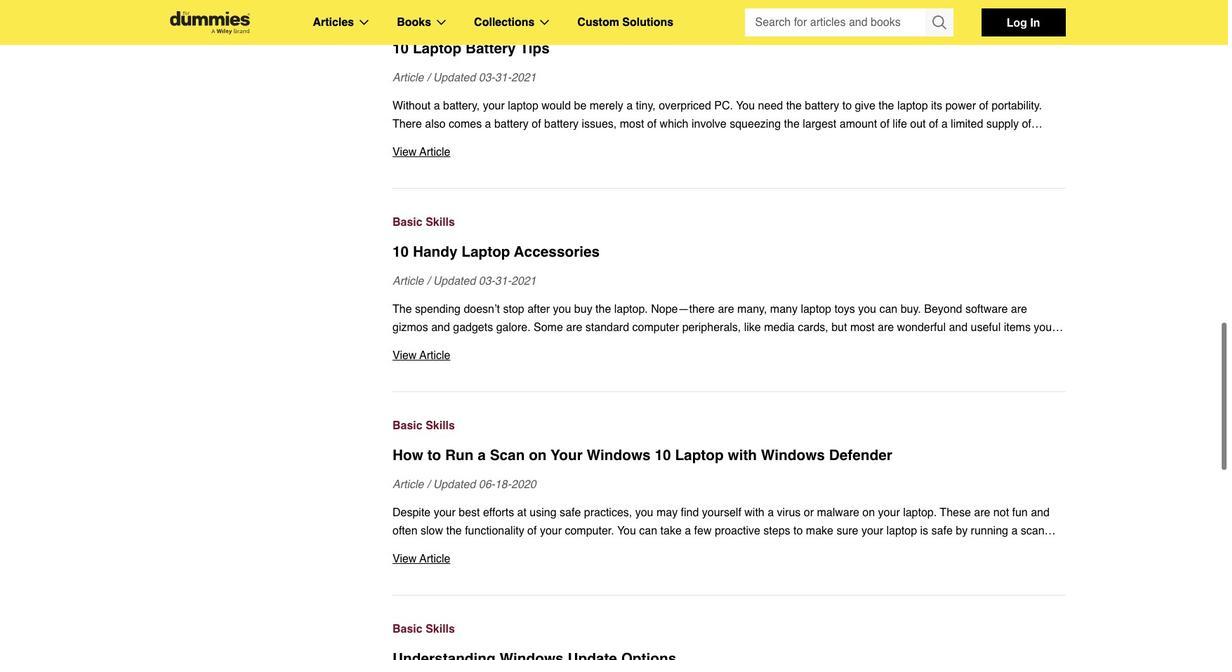 Task type: vqa. For each thing, say whether or not it's contained in the screenshot.
Make 13-
no



Task type: locate. For each thing, give the bounding box(es) containing it.
article / updated 03-31-2021 down 10 laptop battery tips
[[393, 72, 536, 84]]

0 horizontal spatial windows
[[587, 447, 651, 464]]

1 03- from the top
[[479, 72, 495, 84]]

basic skills link for how to run a scan on your windows 10 laptop with windows defender
[[393, 417, 1066, 435]]

view article link for how to run a scan on your windows 10 laptop with windows defender
[[393, 550, 1066, 569]]

basic skills link
[[393, 10, 1066, 28], [393, 213, 1066, 232], [393, 417, 1066, 435], [393, 621, 1066, 639]]

updated
[[433, 72, 476, 84], [433, 275, 476, 288], [433, 479, 476, 492]]

10 for 10 handy laptop accessories
[[393, 244, 409, 261]]

3 / from the top
[[427, 479, 430, 492]]

windows right your at the left bottom
[[587, 447, 651, 464]]

view
[[393, 146, 417, 159], [393, 350, 417, 362], [393, 553, 417, 566]]

basic for to
[[393, 420, 422, 433]]

2 basic skills link from the top
[[393, 213, 1066, 232]]

log
[[1007, 15, 1027, 29]]

battery
[[466, 40, 516, 57]]

custom solutions link
[[577, 13, 674, 32]]

2 basic skills from the top
[[393, 216, 455, 229]]

view article
[[393, 146, 450, 159], [393, 350, 450, 362], [393, 553, 450, 566]]

basic
[[393, 13, 422, 25], [393, 216, 422, 229], [393, 420, 422, 433], [393, 624, 422, 636]]

0 vertical spatial updated
[[433, 72, 476, 84]]

10 inside 'link'
[[393, 244, 409, 261]]

updated down handy
[[433, 275, 476, 288]]

/ down handy
[[427, 275, 430, 288]]

2021 down 10 handy laptop accessories
[[511, 275, 536, 288]]

1 vertical spatial article / updated 03-31-2021
[[393, 275, 536, 288]]

view article link
[[393, 143, 1066, 161], [393, 347, 1066, 365], [393, 550, 1066, 569]]

3 view article link from the top
[[393, 550, 1066, 569]]

how
[[393, 447, 423, 464]]

31- down battery
[[495, 72, 511, 84]]

basic skills for laptop
[[393, 13, 455, 25]]

2 vertical spatial view article link
[[393, 550, 1066, 569]]

group
[[745, 8, 953, 37]]

3 view from the top
[[393, 553, 417, 566]]

03- down battery
[[479, 72, 495, 84]]

2 31- from the top
[[495, 275, 511, 288]]

open book categories image
[[437, 20, 446, 25]]

2 vertical spatial 10
[[655, 447, 671, 464]]

skills for laptop
[[426, 13, 455, 25]]

2 article / updated 03-31-2021 from the top
[[393, 275, 536, 288]]

1 vertical spatial laptop
[[461, 244, 510, 261]]

to
[[427, 447, 441, 464]]

18-
[[495, 479, 511, 492]]

3 basic from the top
[[393, 420, 422, 433]]

1 vertical spatial 10
[[393, 244, 409, 261]]

10
[[393, 40, 409, 57], [393, 244, 409, 261], [655, 447, 671, 464]]

0 vertical spatial 2021
[[511, 72, 536, 84]]

1 updated from the top
[[433, 72, 476, 84]]

/ down 10 laptop battery tips
[[427, 72, 430, 84]]

2 basic from the top
[[393, 216, 422, 229]]

0 vertical spatial /
[[427, 72, 430, 84]]

how to run a scan on your windows 10 laptop with windows defender
[[393, 447, 892, 464]]

0 vertical spatial article / updated 03-31-2021
[[393, 72, 536, 84]]

2 windows from the left
[[761, 447, 825, 464]]

0 vertical spatial 03-
[[479, 72, 495, 84]]

2 updated from the top
[[433, 275, 476, 288]]

log in link
[[981, 8, 1066, 37]]

1 basic skills from the top
[[393, 13, 455, 25]]

31- down 10 handy laptop accessories
[[495, 275, 511, 288]]

1 2021 from the top
[[511, 72, 536, 84]]

0 vertical spatial 10
[[393, 40, 409, 57]]

basic skills link for 10 handy laptop accessories
[[393, 213, 1066, 232]]

windows right with in the right of the page
[[761, 447, 825, 464]]

1 vertical spatial view article link
[[393, 347, 1066, 365]]

1 vertical spatial 31-
[[495, 275, 511, 288]]

laptop down 'open book categories' icon
[[413, 40, 461, 57]]

/ for handy
[[427, 275, 430, 288]]

article / updated 03-31-2021 down handy
[[393, 275, 536, 288]]

laptop
[[413, 40, 461, 57], [461, 244, 510, 261], [675, 447, 724, 464]]

with
[[728, 447, 757, 464]]

0 vertical spatial laptop
[[413, 40, 461, 57]]

1 skills from the top
[[426, 13, 455, 25]]

1 vertical spatial view article
[[393, 350, 450, 362]]

2021
[[511, 72, 536, 84], [511, 275, 536, 288]]

updated for to
[[433, 479, 476, 492]]

10 laptop battery tips
[[393, 40, 550, 57]]

03- down 10 handy laptop accessories
[[479, 275, 495, 288]]

3 skills from the top
[[426, 420, 455, 433]]

2021 down tips
[[511, 72, 536, 84]]

03- for battery
[[479, 72, 495, 84]]

1 basic skills link from the top
[[393, 10, 1066, 28]]

Search for articles and books text field
[[745, 8, 927, 37]]

2 vertical spatial laptop
[[675, 447, 724, 464]]

0 vertical spatial view article link
[[393, 143, 1066, 161]]

skills for to
[[426, 420, 455, 433]]

view for 10 laptop battery tips
[[393, 146, 417, 159]]

1 view article from the top
[[393, 146, 450, 159]]

basic skills for handy
[[393, 216, 455, 229]]

article / updated 03-31-2021 for battery
[[393, 72, 536, 84]]

1 view article link from the top
[[393, 143, 1066, 161]]

/ down to
[[427, 479, 430, 492]]

2 vertical spatial view
[[393, 553, 417, 566]]

0 vertical spatial 31-
[[495, 72, 511, 84]]

1 vertical spatial 03-
[[479, 275, 495, 288]]

2020
[[511, 479, 536, 492]]

1 / from the top
[[427, 72, 430, 84]]

cookie consent banner dialog
[[0, 610, 1228, 661]]

2 vertical spatial updated
[[433, 479, 476, 492]]

2 vertical spatial view article
[[393, 553, 450, 566]]

laptop inside 'link'
[[461, 244, 510, 261]]

2 skills from the top
[[426, 216, 455, 229]]

article
[[393, 72, 424, 84], [419, 146, 450, 159], [393, 275, 424, 288], [419, 350, 450, 362], [393, 479, 424, 492], [419, 553, 450, 566]]

article / updated 03-31-2021
[[393, 72, 536, 84], [393, 275, 536, 288]]

0 vertical spatial view
[[393, 146, 417, 159]]

06-
[[479, 479, 495, 492]]

updated down 10 laptop battery tips
[[433, 72, 476, 84]]

1 vertical spatial 2021
[[511, 275, 536, 288]]

view for how to run a scan on your windows 10 laptop with windows defender
[[393, 553, 417, 566]]

a
[[478, 447, 486, 464]]

2 view article from the top
[[393, 350, 450, 362]]

updated for laptop
[[433, 72, 476, 84]]

2 view from the top
[[393, 350, 417, 362]]

3 basic skills from the top
[[393, 420, 455, 433]]

1 31- from the top
[[495, 72, 511, 84]]

31-
[[495, 72, 511, 84], [495, 275, 511, 288]]

10 handy laptop accessories link
[[393, 242, 1066, 263]]

3 basic skills link from the top
[[393, 417, 1066, 435]]

accessories
[[514, 244, 600, 261]]

2021 for tips
[[511, 72, 536, 84]]

1 vertical spatial view
[[393, 350, 417, 362]]

1 basic from the top
[[393, 13, 422, 25]]

article / updated 03-31-2021 for laptop
[[393, 275, 536, 288]]

3 view article from the top
[[393, 553, 450, 566]]

laptop inside "link"
[[675, 447, 724, 464]]

windows
[[587, 447, 651, 464], [761, 447, 825, 464]]

1 horizontal spatial windows
[[761, 447, 825, 464]]

3 updated from the top
[[433, 479, 476, 492]]

open article categories image
[[360, 20, 369, 25]]

1 vertical spatial updated
[[433, 275, 476, 288]]

2 vertical spatial /
[[427, 479, 430, 492]]

skills
[[426, 13, 455, 25], [426, 216, 455, 229], [426, 420, 455, 433], [426, 624, 455, 636]]

/
[[427, 72, 430, 84], [427, 275, 430, 288], [427, 479, 430, 492]]

2 2021 from the top
[[511, 275, 536, 288]]

1 view from the top
[[393, 146, 417, 159]]

laptop left with in the right of the page
[[675, 447, 724, 464]]

scan
[[490, 447, 525, 464]]

1 article / updated 03-31-2021 from the top
[[393, 72, 536, 84]]

basic skills
[[393, 13, 455, 25], [393, 216, 455, 229], [393, 420, 455, 433], [393, 624, 455, 636]]

laptop right handy
[[461, 244, 510, 261]]

articles
[[313, 16, 354, 29]]

2 view article link from the top
[[393, 347, 1066, 365]]

2 / from the top
[[427, 275, 430, 288]]

custom
[[577, 16, 619, 29]]

03-
[[479, 72, 495, 84], [479, 275, 495, 288]]

1 vertical spatial /
[[427, 275, 430, 288]]

view article link for 10 handy laptop accessories
[[393, 347, 1066, 365]]

0 vertical spatial view article
[[393, 146, 450, 159]]

2 03- from the top
[[479, 275, 495, 288]]

updated down run
[[433, 479, 476, 492]]



Task type: describe. For each thing, give the bounding box(es) containing it.
1 windows from the left
[[587, 447, 651, 464]]

03- for laptop
[[479, 275, 495, 288]]

4 skills from the top
[[426, 624, 455, 636]]

31- for laptop
[[495, 275, 511, 288]]

view article for handy
[[393, 350, 450, 362]]

log in
[[1007, 15, 1040, 29]]

logo image
[[163, 11, 257, 34]]

in
[[1030, 15, 1040, 29]]

2021 for accessories
[[511, 275, 536, 288]]

4 basic skills from the top
[[393, 624, 455, 636]]

custom solutions
[[577, 16, 674, 29]]

run
[[445, 447, 474, 464]]

basic for handy
[[393, 216, 422, 229]]

your
[[551, 447, 583, 464]]

tips
[[520, 40, 550, 57]]

handy
[[413, 244, 457, 261]]

4 basic from the top
[[393, 624, 422, 636]]

4 basic skills link from the top
[[393, 621, 1066, 639]]

solutions
[[622, 16, 674, 29]]

31- for battery
[[495, 72, 511, 84]]

10 laptop battery tips link
[[393, 38, 1066, 59]]

/ for laptop
[[427, 72, 430, 84]]

updated for handy
[[433, 275, 476, 288]]

how to run a scan on your windows 10 laptop with windows defender link
[[393, 445, 1066, 466]]

basic skills for to
[[393, 420, 455, 433]]

10 inside "link"
[[655, 447, 671, 464]]

view article for laptop
[[393, 146, 450, 159]]

10 handy laptop accessories
[[393, 244, 600, 261]]

skills for handy
[[426, 216, 455, 229]]

basic skills link for 10 laptop battery tips
[[393, 10, 1066, 28]]

on
[[529, 447, 547, 464]]

/ for to
[[427, 479, 430, 492]]

view article link for 10 laptop battery tips
[[393, 143, 1066, 161]]

open collections list image
[[540, 20, 549, 25]]

view article for to
[[393, 553, 450, 566]]

view for 10 handy laptop accessories
[[393, 350, 417, 362]]

basic for laptop
[[393, 13, 422, 25]]

10 for 10 laptop battery tips
[[393, 40, 409, 57]]

defender
[[829, 447, 892, 464]]

collections
[[474, 16, 535, 29]]

article / updated 06-18-2020
[[393, 479, 536, 492]]

books
[[397, 16, 431, 29]]



